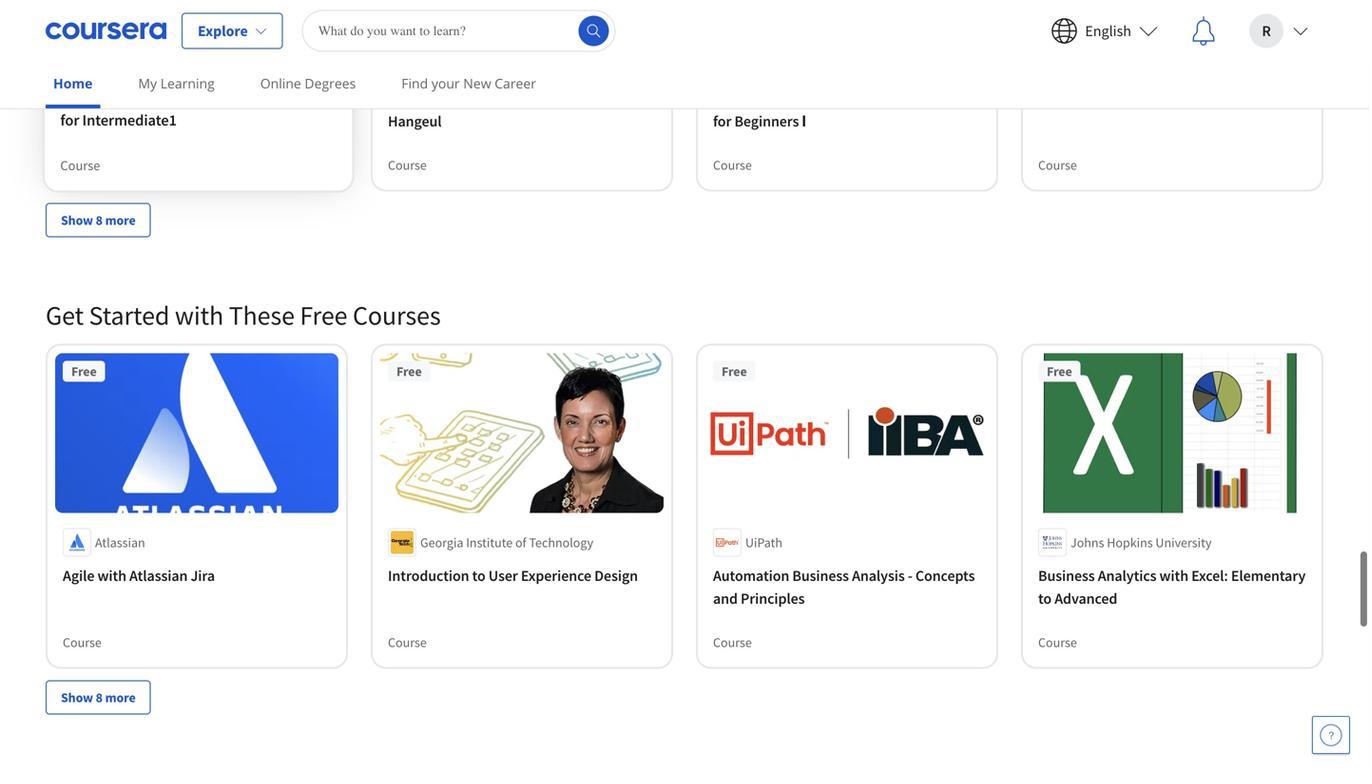 Task type: vqa. For each thing, say whether or not it's contained in the screenshot.


Task type: locate. For each thing, give the bounding box(es) containing it.
None search field
[[302, 10, 616, 52]]

汉字
[[1247, 89, 1277, 108]]

beginner
[[1186, 89, 1244, 108]]

sungkyunkwan
[[94, 54, 182, 71]]

korean for a bridge to the world: korean language for beginners ⅰ
[[856, 89, 902, 108]]

bridge up beginners
[[725, 89, 767, 108]]

a inside a bridge to the world: korean language for beginners ⅰ
[[713, 89, 722, 108]]

for inside a bridge to the world: korean language for beginners ⅰ
[[713, 112, 732, 131]]

a inside "a bridge to the world: korean language for intermediate1"
[[60, 87, 69, 107]]

r button
[[1235, 0, 1324, 61]]

university inside get started with these free courses collection element
[[1156, 534, 1212, 551]]

to inside the korean alphabet: an introduction to hangeul
[[634, 89, 647, 108]]

0 vertical spatial show
[[61, 212, 93, 229]]

home
[[53, 74, 93, 92]]

these
[[229, 299, 295, 332]]

georgia
[[420, 534, 464, 551]]

online degrees link
[[253, 62, 364, 105]]

for for a bridge to the world: korean language for intermediate1
[[60, 110, 79, 130]]

language for a bridge to the world: korean language for intermediate1
[[258, 87, 323, 107]]

1 horizontal spatial for
[[713, 112, 732, 131]]

0 vertical spatial introduction
[[550, 89, 631, 108]]

world: for intermediate1
[[160, 87, 204, 107]]

beginners
[[735, 112, 799, 131]]

free for agile with atlassian jira
[[71, 363, 97, 380]]

0 vertical spatial more
[[105, 212, 136, 229]]

1 vertical spatial show 8 more
[[61, 689, 136, 706]]

the up ⅰ
[[786, 89, 808, 108]]

1 vertical spatial atlassian
[[129, 566, 188, 585]]

2 show from the top
[[61, 689, 93, 706]]

started
[[89, 299, 170, 332]]

1 horizontal spatial world:
[[811, 89, 853, 108]]

1 horizontal spatial a
[[713, 89, 722, 108]]

automation
[[713, 566, 790, 585]]

language inside "a bridge to the world: korean language for intermediate1"
[[258, 87, 323, 107]]

hopkins
[[1107, 534, 1153, 551]]

chinese characters for beginner 汉字
[[1039, 89, 1277, 108]]

atlassian
[[95, 534, 145, 551], [129, 566, 188, 585]]

hangeul
[[388, 112, 442, 131]]

1 horizontal spatial business
[[1039, 566, 1095, 585]]

to
[[118, 87, 132, 107], [634, 89, 647, 108], [770, 89, 783, 108], [472, 566, 486, 585], [1039, 589, 1052, 608]]

degrees
[[305, 74, 356, 92]]

a for a bridge to the world: korean language for beginners ⅰ
[[713, 89, 722, 108]]

the inside a bridge to the world: korean language for beginners ⅰ
[[786, 89, 808, 108]]

show 8 more button inside get started with these free courses collection element
[[46, 680, 151, 715]]

0 vertical spatial show 8 more
[[61, 212, 136, 229]]

concepts
[[916, 566, 975, 585]]

course for business analytics with excel: elementary to advanced
[[1039, 634, 1077, 651]]

language for a bridge to the world: korean language for beginners ⅰ
[[905, 89, 968, 108]]

1 vertical spatial more
[[105, 689, 136, 706]]

show 8 more button
[[46, 203, 151, 237], [46, 680, 151, 715]]

free
[[300, 299, 348, 332], [71, 363, 97, 380], [397, 363, 422, 380], [722, 363, 747, 380], [1047, 363, 1073, 380]]

0 vertical spatial university
[[185, 54, 242, 71]]

course for the korean alphabet: an introduction to hangeul
[[388, 157, 427, 174]]

1 horizontal spatial language
[[905, 89, 968, 108]]

a bridge to the world: korean language for intermediate1 link
[[60, 85, 337, 132]]

0 horizontal spatial language
[[258, 87, 323, 107]]

based on your recent views collection element
[[34, 0, 1335, 268]]

1 vertical spatial show
[[61, 689, 93, 706]]

business
[[793, 566, 849, 585], [1039, 566, 1095, 585]]

with left the these
[[175, 299, 224, 332]]

uipath
[[746, 534, 783, 551]]

user
[[489, 566, 518, 585]]

find your new career link
[[394, 62, 544, 105]]

courses
[[353, 299, 441, 332]]

get started with these free courses
[[46, 299, 441, 332]]

jira
[[191, 566, 215, 585]]

bridge for beginners
[[725, 89, 767, 108]]

get
[[46, 299, 84, 332]]

1 business from the left
[[793, 566, 849, 585]]

1 horizontal spatial introduction
[[550, 89, 631, 108]]

korean inside the korean alphabet: an introduction to hangeul
[[415, 89, 461, 108]]

show 8 more
[[61, 212, 136, 229], [61, 689, 136, 706]]

the
[[135, 87, 157, 107], [786, 89, 808, 108]]

with right agile
[[97, 566, 126, 585]]

with left excel: on the bottom of page
[[1160, 566, 1189, 585]]

1 more from the top
[[105, 212, 136, 229]]

with for get
[[175, 299, 224, 332]]

introduction
[[550, 89, 631, 108], [388, 566, 469, 585]]

introduction inside get started with these free courses collection element
[[388, 566, 469, 585]]

korean inside "a bridge to the world: korean language for intermediate1"
[[207, 87, 255, 107]]

university down the explore
[[185, 54, 242, 71]]

find your new career
[[402, 74, 536, 92]]

introduction to user experience design link
[[388, 564, 656, 587]]

2 show 8 more button from the top
[[46, 680, 151, 715]]

1 vertical spatial university
[[1156, 534, 1212, 551]]

free for business analytics with excel: elementary to advanced
[[1047, 363, 1073, 380]]

ⅰ
[[802, 112, 806, 131]]

2 horizontal spatial with
[[1160, 566, 1189, 585]]

show 8 more inside based on your recent views collection element
[[61, 212, 136, 229]]

1 show 8 more from the top
[[61, 212, 136, 229]]

2 business from the left
[[1039, 566, 1095, 585]]

agile
[[63, 566, 95, 585]]

and
[[713, 589, 738, 608]]

world: inside a bridge to the world: korean language for beginners ⅰ
[[811, 89, 853, 108]]

new
[[463, 74, 491, 92]]

more inside based on your recent views collection element
[[105, 212, 136, 229]]

2 show 8 more from the top
[[61, 689, 136, 706]]

atlassian up agile with atlassian jira
[[95, 534, 145, 551]]

0 horizontal spatial a
[[60, 87, 69, 107]]

institute
[[466, 534, 513, 551]]

with
[[175, 299, 224, 332], [97, 566, 126, 585], [1160, 566, 1189, 585]]

learning
[[160, 74, 215, 92]]

introduction right an
[[550, 89, 631, 108]]

business up principles
[[793, 566, 849, 585]]

1 horizontal spatial the
[[786, 89, 808, 108]]

korean inside a bridge to the world: korean language for beginners ⅰ
[[856, 89, 902, 108]]

world: inside "a bridge to the world: korean language for intermediate1"
[[160, 87, 204, 107]]

the inside "a bridge to the world: korean language for intermediate1"
[[135, 87, 157, 107]]

bridge inside a bridge to the world: korean language for beginners ⅰ
[[725, 89, 767, 108]]

1 show from the top
[[61, 212, 93, 229]]

1 show 8 more button from the top
[[46, 203, 151, 237]]

automation business analysis - concepts and principles link
[[713, 564, 982, 610]]

elementary
[[1232, 566, 1306, 585]]

0 horizontal spatial university
[[185, 54, 242, 71]]

atlassian left jira
[[129, 566, 188, 585]]

english
[[1086, 21, 1132, 40]]

for down 'home' link
[[60, 110, 79, 130]]

introduction down georgia
[[388, 566, 469, 585]]

for left beginners
[[713, 112, 732, 131]]

bridge inside "a bridge to the world: korean language for intermediate1"
[[72, 87, 115, 107]]

the korean alphabet: an introduction to hangeul
[[388, 89, 647, 131]]

characters
[[1093, 89, 1162, 108]]

0 horizontal spatial introduction
[[388, 566, 469, 585]]

2 horizontal spatial korean
[[856, 89, 902, 108]]

0 horizontal spatial bridge
[[72, 87, 115, 107]]

show
[[61, 212, 93, 229], [61, 689, 93, 706]]

8
[[96, 212, 103, 229], [96, 689, 103, 706]]

1 8 from the top
[[96, 212, 103, 229]]

chinese
[[1039, 89, 1090, 108]]

language inside a bridge to the world: korean language for beginners ⅰ
[[905, 89, 968, 108]]

a bridge to the world: korean language for beginners ⅰ
[[713, 89, 968, 131]]

0 vertical spatial atlassian
[[95, 534, 145, 551]]

0 horizontal spatial for
[[60, 110, 79, 130]]

show 8 more inside get started with these free courses collection element
[[61, 689, 136, 706]]

course for chinese characters for beginner 汉字
[[1039, 157, 1077, 174]]

0 horizontal spatial with
[[97, 566, 126, 585]]

coursera image
[[46, 16, 166, 46]]

1 horizontal spatial korean
[[415, 89, 461, 108]]

the up intermediate1
[[135, 87, 157, 107]]

principles
[[741, 589, 805, 608]]

with inside business analytics with excel: elementary to advanced
[[1160, 566, 1189, 585]]

korean
[[207, 87, 255, 107], [415, 89, 461, 108], [856, 89, 902, 108]]

world:
[[160, 87, 204, 107], [811, 89, 853, 108]]

1 vertical spatial show 8 more button
[[46, 680, 151, 715]]

bridge up intermediate1
[[72, 87, 115, 107]]

1 horizontal spatial with
[[175, 299, 224, 332]]

johns hopkins university
[[1071, 534, 1212, 551]]

with for business
[[1160, 566, 1189, 585]]

analysis
[[852, 566, 905, 585]]

a
[[60, 87, 69, 107], [713, 89, 722, 108]]

for left beginner at the top right
[[1165, 89, 1183, 108]]

language
[[258, 87, 323, 107], [905, 89, 968, 108]]

1 horizontal spatial university
[[1156, 534, 1212, 551]]

excel:
[[1192, 566, 1229, 585]]

0 vertical spatial 8
[[96, 212, 103, 229]]

0 horizontal spatial the
[[135, 87, 157, 107]]

bridge
[[72, 87, 115, 107], [725, 89, 767, 108]]

the korean alphabet: an introduction to hangeul link
[[388, 87, 656, 133]]

1 vertical spatial 8
[[96, 689, 103, 706]]

business inside business analytics with excel: elementary to advanced
[[1039, 566, 1095, 585]]

0 vertical spatial show 8 more button
[[46, 203, 151, 237]]

for
[[1165, 89, 1183, 108], [60, 110, 79, 130], [713, 112, 732, 131]]

technology
[[529, 534, 594, 551]]

2 8 from the top
[[96, 689, 103, 706]]

0 horizontal spatial korean
[[207, 87, 255, 107]]

more
[[105, 212, 136, 229], [105, 689, 136, 706]]

1 vertical spatial introduction
[[388, 566, 469, 585]]

show inside based on your recent views collection element
[[61, 212, 93, 229]]

for inside "a bridge to the world: korean language for intermediate1"
[[60, 110, 79, 130]]

university up excel: on the bottom of page
[[1156, 534, 1212, 551]]

the
[[388, 89, 412, 108]]

course for agile with atlassian jira
[[63, 634, 102, 651]]

online
[[260, 74, 301, 92]]

course
[[60, 156, 100, 174], [388, 157, 427, 174], [713, 157, 752, 174], [1039, 157, 1077, 174], [63, 634, 102, 651], [388, 634, 427, 651], [713, 634, 752, 651], [1039, 634, 1077, 651]]

business up advanced
[[1039, 566, 1095, 585]]

r
[[1262, 21, 1271, 40]]

experience
[[521, 566, 592, 585]]

free for introduction to user experience design
[[397, 363, 422, 380]]

to inside business analytics with excel: elementary to advanced
[[1039, 589, 1052, 608]]

0 horizontal spatial business
[[793, 566, 849, 585]]

0 horizontal spatial world:
[[160, 87, 204, 107]]

advanced
[[1055, 589, 1118, 608]]

2 more from the top
[[105, 689, 136, 706]]

to inside "a bridge to the world: korean language for intermediate1"
[[118, 87, 132, 107]]

university
[[185, 54, 242, 71], [1156, 534, 1212, 551]]

world: for beginners
[[811, 89, 853, 108]]

university inside based on your recent views collection element
[[185, 54, 242, 71]]

1 horizontal spatial bridge
[[725, 89, 767, 108]]



Task type: describe. For each thing, give the bounding box(es) containing it.
korean for a bridge to the world: korean language for intermediate1
[[207, 87, 255, 107]]

introduction to user experience design
[[388, 566, 638, 585]]

8 inside based on your recent views collection element
[[96, 212, 103, 229]]

english button
[[1036, 0, 1174, 61]]

my learning link
[[131, 62, 222, 105]]

show inside get started with these free courses collection element
[[61, 689, 93, 706]]

home link
[[46, 62, 100, 108]]

career
[[495, 74, 536, 92]]

online degrees
[[260, 74, 356, 92]]

What do you want to learn? text field
[[302, 10, 616, 52]]

analytics
[[1098, 566, 1157, 585]]

course for introduction to user experience design
[[388, 634, 427, 651]]

a bridge to the world: korean language for intermediate1
[[60, 87, 323, 130]]

chinese characters for beginner 汉字 link
[[1039, 87, 1307, 110]]

course for automation business analysis - concepts and principles
[[713, 634, 752, 651]]

intermediate1
[[82, 110, 177, 130]]

georgia institute of technology
[[420, 534, 594, 551]]

business inside automation business analysis - concepts and principles
[[793, 566, 849, 585]]

sungkyunkwan university
[[94, 54, 242, 71]]

explore mastertrack® certificates collection element
[[46, 745, 1324, 773]]

course for a bridge to the world: korean language for intermediate1
[[60, 156, 100, 174]]

johns
[[1071, 534, 1105, 551]]

the for beginners
[[786, 89, 808, 108]]

2 horizontal spatial for
[[1165, 89, 1183, 108]]

my learning
[[138, 74, 215, 92]]

design
[[595, 566, 638, 585]]

automation business analysis - concepts and principles
[[713, 566, 975, 608]]

explore button
[[182, 13, 283, 49]]

alphabet:
[[464, 89, 527, 108]]

your
[[432, 74, 460, 92]]

for for a bridge to the world: korean language for beginners ⅰ
[[713, 112, 732, 131]]

a for a bridge to the world: korean language for intermediate1
[[60, 87, 69, 107]]

-
[[908, 566, 913, 585]]

get started with these free courses collection element
[[34, 268, 1335, 745]]

show 8 more button inside based on your recent views collection element
[[46, 203, 151, 237]]

a bridge to the world: korean language for beginners ⅰ link
[[713, 87, 982, 133]]

my
[[138, 74, 157, 92]]

business analytics with excel: elementary to advanced
[[1039, 566, 1306, 608]]

help center image
[[1320, 724, 1343, 747]]

bridge for intermediate1
[[72, 87, 115, 107]]

an
[[530, 89, 547, 108]]

of
[[515, 534, 527, 551]]

course for a bridge to the world: korean language for beginners ⅰ
[[713, 157, 752, 174]]

business analytics with excel: elementary to advanced link
[[1039, 564, 1307, 610]]

find
[[402, 74, 428, 92]]

8 inside get started with these free courses collection element
[[96, 689, 103, 706]]

more inside get started with these free courses collection element
[[105, 689, 136, 706]]

agile with atlassian jira
[[63, 566, 215, 585]]

introduction inside the korean alphabet: an introduction to hangeul
[[550, 89, 631, 108]]

to inside a bridge to the world: korean language for beginners ⅰ
[[770, 89, 783, 108]]

explore
[[198, 21, 248, 40]]

agile with atlassian jira link
[[63, 564, 331, 587]]

the for intermediate1
[[135, 87, 157, 107]]

free for automation business analysis - concepts and principles
[[722, 363, 747, 380]]



